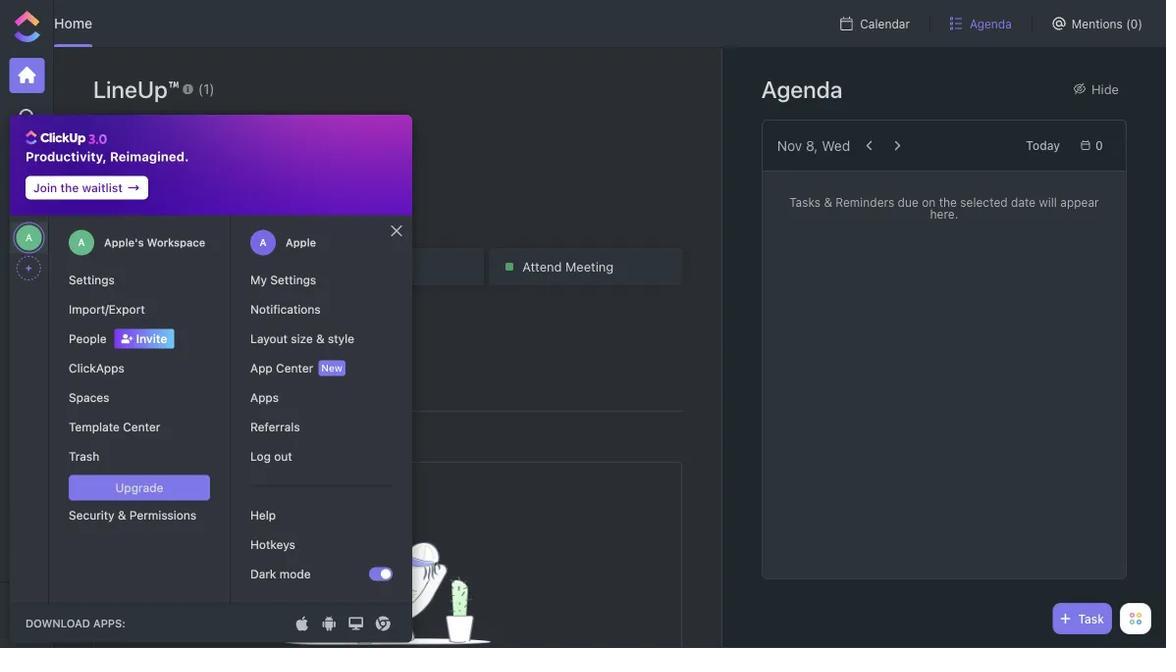 Task type: vqa. For each thing, say whether or not it's contained in the screenshot.
CREATE TASK
no



Task type: describe. For each thing, give the bounding box(es) containing it.
apps link
[[250, 383, 393, 413]]

download apps:
[[26, 618, 126, 631]]

trending (3)
[[93, 203, 208, 231]]

join
[[33, 181, 57, 195]]

people link
[[69, 324, 107, 354]]

permissions
[[129, 509, 196, 523]]

home
[[54, 15, 92, 31]]

a left apple
[[260, 237, 267, 248]]

my for my work
[[93, 323, 126, 350]]

invite
[[136, 332, 167, 346]]

selected
[[960, 195, 1008, 209]]

log
[[250, 450, 271, 464]]

‎task
[[127, 132, 154, 147]]

style
[[328, 332, 354, 346]]

my for my settings
[[250, 273, 267, 287]]

dark mode list item
[[250, 560, 393, 589]]

download
[[26, 618, 90, 631]]

tasks & reminders due on the selected date will appear here.
[[789, 195, 1099, 221]]

1 vertical spatial agenda
[[762, 75, 843, 103]]

today button
[[1018, 134, 1068, 158]]

join the waitlist button
[[26, 176, 148, 200]]

user settings menu list containing my settings
[[250, 266, 393, 487]]

a down dropdown menu image
[[26, 232, 32, 243]]

spaces link
[[69, 383, 210, 413]]

tasks
[[789, 195, 821, 209]]

download apps: link
[[26, 618, 126, 631]]

center for app
[[276, 362, 313, 375]]

download apps: list
[[289, 617, 397, 632]]

join the waitlist
[[33, 181, 123, 195]]

attend meeting link
[[489, 248, 682, 286]]

upgrade link
[[69, 476, 210, 501]]

import/export
[[69, 303, 145, 317]]

import/export link
[[69, 295, 210, 324]]

my work
[[93, 323, 185, 350]]

productivity, reimagined.
[[26, 149, 189, 164]]

0
[[1096, 139, 1103, 153]]

nov 8, wed button
[[777, 137, 850, 154]]

clickapps link
[[69, 354, 210, 383]]

apps:
[[93, 618, 126, 631]]

nov
[[777, 137, 802, 154]]

work
[[131, 323, 185, 350]]

calendar
[[860, 17, 910, 30]]

log out link
[[250, 442, 393, 472]]

hotkeys link
[[250, 531, 393, 560]]

dark
[[250, 568, 276, 582]]

waitlist
[[82, 181, 123, 195]]

my settings
[[250, 273, 316, 287]]

clickapps
[[69, 362, 125, 375]]

task
[[1078, 613, 1104, 626]]

here.
[[930, 207, 958, 221]]

workspace settings menu list
[[69, 266, 210, 531]]

app center new
[[250, 362, 343, 375]]

trending
[[93, 203, 185, 231]]

layout
[[250, 332, 288, 346]]

my work tab list
[[83, 358, 692, 411]]

on
[[922, 195, 936, 209]]

lineup
[[93, 76, 168, 103]]

trash link
[[69, 442, 210, 472]]

& for reminders
[[824, 195, 832, 209]]

today inside today button
[[1026, 139, 1060, 153]]

security & permissions
[[69, 509, 196, 523]]

today button
[[93, 432, 157, 449]]

a left apps:
[[23, 618, 31, 631]]

apple's workspace
[[104, 237, 205, 249]]

size
[[291, 332, 313, 346]]

notifications
[[250, 303, 321, 317]]

user settings menu list containing help
[[250, 487, 393, 589]]

layout size & style
[[250, 332, 354, 346]]

‎task 1
[[127, 132, 163, 147]]

nov 8, wed
[[777, 137, 850, 154]]

spaces
[[69, 391, 109, 405]]

0 vertical spatial agenda
[[970, 17, 1012, 30]]

wed
[[822, 137, 850, 154]]

1
[[157, 132, 163, 147]]

dark mode
[[250, 568, 311, 582]]



Task type: locate. For each thing, give the bounding box(es) containing it.
1 user settings menu list from the top
[[250, 266, 393, 487]]

help
[[250, 509, 276, 523]]

& right security
[[118, 509, 126, 523]]

template center link
[[69, 413, 210, 442]]

0 horizontal spatial the
[[60, 181, 79, 195]]

a inside a a
[[24, 600, 30, 611]]

1 settings from the left
[[69, 273, 115, 287]]

2 vertical spatial &
[[118, 509, 126, 523]]

hide
[[1092, 81, 1119, 96]]

my
[[250, 273, 267, 287], [93, 323, 126, 350]]

apps
[[250, 391, 279, 405]]

reimagined.
[[110, 149, 189, 164]]

security & permissions link
[[69, 501, 210, 531]]

due
[[898, 195, 919, 209]]

list item
[[69, 324, 210, 354]]

1 horizontal spatial center
[[276, 362, 313, 375]]

center down size
[[276, 362, 313, 375]]

referrals link
[[250, 413, 393, 442]]

(3)
[[190, 209, 208, 225]]

&
[[824, 195, 832, 209], [316, 332, 325, 346], [118, 509, 126, 523]]

1 vertical spatial the
[[939, 195, 957, 209]]

8,
[[806, 137, 818, 154]]

will
[[1039, 195, 1057, 209]]

0 horizontal spatial &
[[118, 509, 126, 523]]

0 horizontal spatial my
[[93, 323, 126, 350]]

help link
[[250, 501, 393, 531]]

apple's
[[104, 237, 144, 249]]

‎task 1 link
[[93, 121, 284, 158]]

center for template
[[123, 421, 160, 434]]

my inside user settings menu list
[[250, 273, 267, 287]]

2 horizontal spatial &
[[824, 195, 832, 209]]

0 vertical spatial the
[[60, 181, 79, 195]]

0 horizontal spatial agenda
[[762, 75, 843, 103]]

0 button
[[1072, 134, 1111, 158]]

apple
[[286, 237, 316, 249]]

mentions
[[1072, 17, 1123, 30]]

& for permissions
[[118, 509, 126, 523]]

1 horizontal spatial my
[[250, 273, 267, 287]]

the right join
[[60, 181, 79, 195]]

the inside tasks & reminders due on the selected date will appear here.
[[939, 195, 957, 209]]

a up download
[[24, 600, 30, 611]]

mode
[[280, 568, 311, 582]]

& inside workspace settings menu list
[[118, 509, 126, 523]]

template
[[69, 421, 120, 434]]

a
[[26, 232, 32, 243], [78, 237, 85, 248], [260, 237, 267, 248], [24, 600, 30, 611], [23, 618, 31, 631]]

0 vertical spatial &
[[824, 195, 832, 209]]

new
[[321, 363, 343, 374]]

app
[[250, 362, 273, 375]]

today
[[1026, 139, 1060, 153], [113, 432, 152, 449]]

out
[[274, 450, 292, 464]]

& inside tasks & reminders due on the selected date will appear here.
[[824, 195, 832, 209]]

0 vertical spatial today
[[1026, 139, 1060, 153]]

my down import/export
[[93, 323, 126, 350]]

the right on
[[939, 195, 957, 209]]

a a
[[23, 600, 31, 631]]

a left the apple's
[[78, 237, 85, 248]]

1 vertical spatial today
[[113, 432, 152, 449]]

1 horizontal spatial agenda
[[970, 17, 1012, 30]]

1 horizontal spatial the
[[939, 195, 957, 209]]

1 horizontal spatial &
[[316, 332, 325, 346]]

0 horizontal spatial center
[[123, 421, 160, 434]]

& right size
[[316, 332, 325, 346]]

hotkeys
[[250, 538, 295, 552]]

0 vertical spatial my
[[250, 273, 267, 287]]

list item containing people
[[69, 324, 210, 354]]

1 vertical spatial my
[[93, 323, 126, 350]]

1 horizontal spatial settings
[[270, 273, 316, 287]]

settings link
[[69, 266, 210, 295]]

productivity,
[[26, 149, 107, 164]]

my settings link
[[250, 266, 393, 295]]

reminders
[[836, 195, 895, 209]]

upgrade
[[115, 482, 163, 495]]

settings up import/export
[[69, 273, 115, 287]]

0 vertical spatial center
[[276, 362, 313, 375]]

1 vertical spatial center
[[123, 421, 160, 434]]

0 horizontal spatial settings
[[69, 273, 115, 287]]

people
[[69, 332, 107, 346]]

dark mode link
[[250, 560, 369, 589]]

center down 'spaces' link
[[123, 421, 160, 434]]

security
[[69, 509, 114, 523]]

center
[[276, 362, 313, 375], [123, 421, 160, 434]]

settings inside list
[[69, 273, 115, 287]]

2 settings from the left
[[270, 273, 316, 287]]

2 user settings menu list from the top
[[250, 487, 393, 589]]

(1)
[[198, 80, 215, 97]]

1 horizontal spatial today
[[1026, 139, 1060, 153]]

trash
[[69, 450, 99, 464]]

dropdown menu image
[[0, 179, 54, 214]]

meeting
[[565, 260, 614, 274]]

referrals
[[250, 421, 300, 434]]

user settings menu list
[[250, 266, 393, 487], [250, 487, 393, 589]]

attend
[[522, 260, 562, 274]]

the inside join the waitlist button
[[60, 181, 79, 195]]

date
[[1011, 195, 1036, 209]]

the
[[60, 181, 79, 195], [939, 195, 957, 209]]

notifications link
[[250, 295, 393, 324]]

0 horizontal spatial today
[[113, 432, 152, 449]]

& inside user settings menu list
[[316, 332, 325, 346]]

workspace
[[147, 237, 205, 249]]

user friends image
[[16, 296, 38, 314]]

settings
[[69, 273, 115, 287], [270, 273, 316, 287]]

mentions (0)
[[1072, 17, 1143, 30]]

& right "tasks"
[[824, 195, 832, 209]]

attend meeting
[[522, 260, 614, 274]]

my up notifications
[[250, 273, 267, 287]]

appear
[[1060, 195, 1099, 209]]

1 vertical spatial &
[[316, 332, 325, 346]]

template center
[[69, 421, 160, 434]]

settings up notifications
[[270, 273, 316, 287]]

log out
[[250, 450, 292, 464]]

agenda
[[970, 17, 1012, 30], [762, 75, 843, 103]]

center inside template center link
[[123, 421, 160, 434]]



